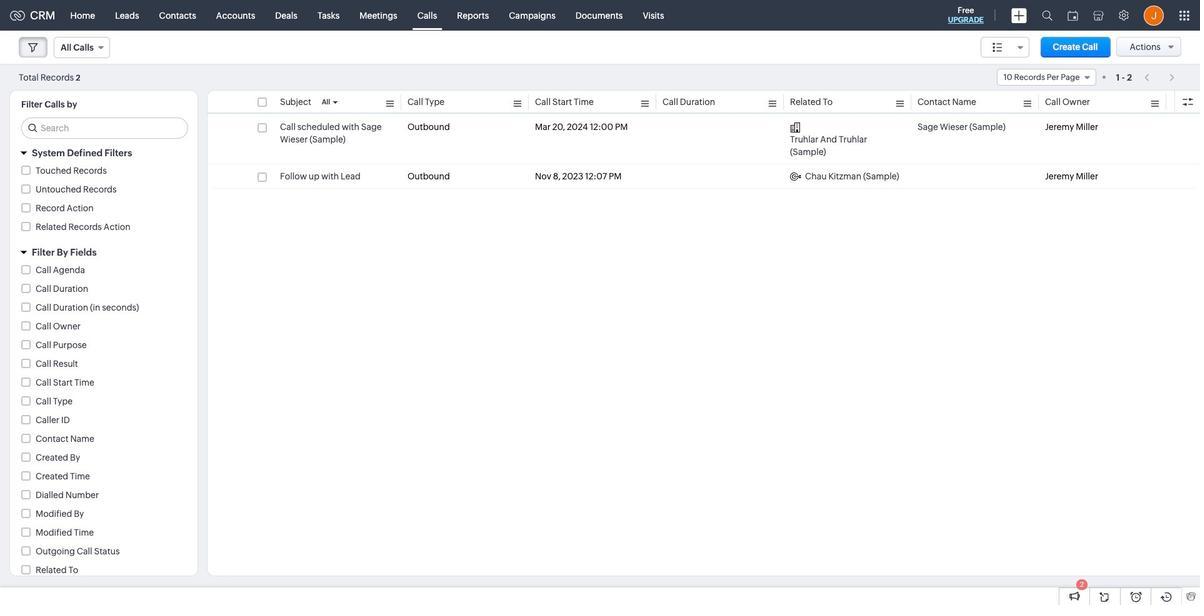 Task type: locate. For each thing, give the bounding box(es) containing it.
logo image
[[10, 10, 25, 20]]

profile element
[[1136, 0, 1171, 30]]

calendar image
[[1068, 10, 1078, 20]]

None field
[[54, 37, 110, 58], [981, 37, 1029, 58], [997, 69, 1096, 86], [54, 37, 110, 58], [997, 69, 1096, 86]]

row group
[[208, 115, 1200, 189]]

search image
[[1042, 10, 1053, 21]]

navigation
[[1138, 68, 1181, 86]]



Task type: describe. For each thing, give the bounding box(es) containing it.
size image
[[992, 42, 1002, 53]]

none field size
[[981, 37, 1029, 58]]

create menu element
[[1004, 0, 1035, 30]]

Search text field
[[22, 118, 188, 138]]

search element
[[1035, 0, 1060, 31]]

profile image
[[1144, 5, 1164, 25]]

create menu image
[[1011, 8, 1027, 23]]



Task type: vqa. For each thing, say whether or not it's contained in the screenshot.
THE SEARCH Text Box
yes



